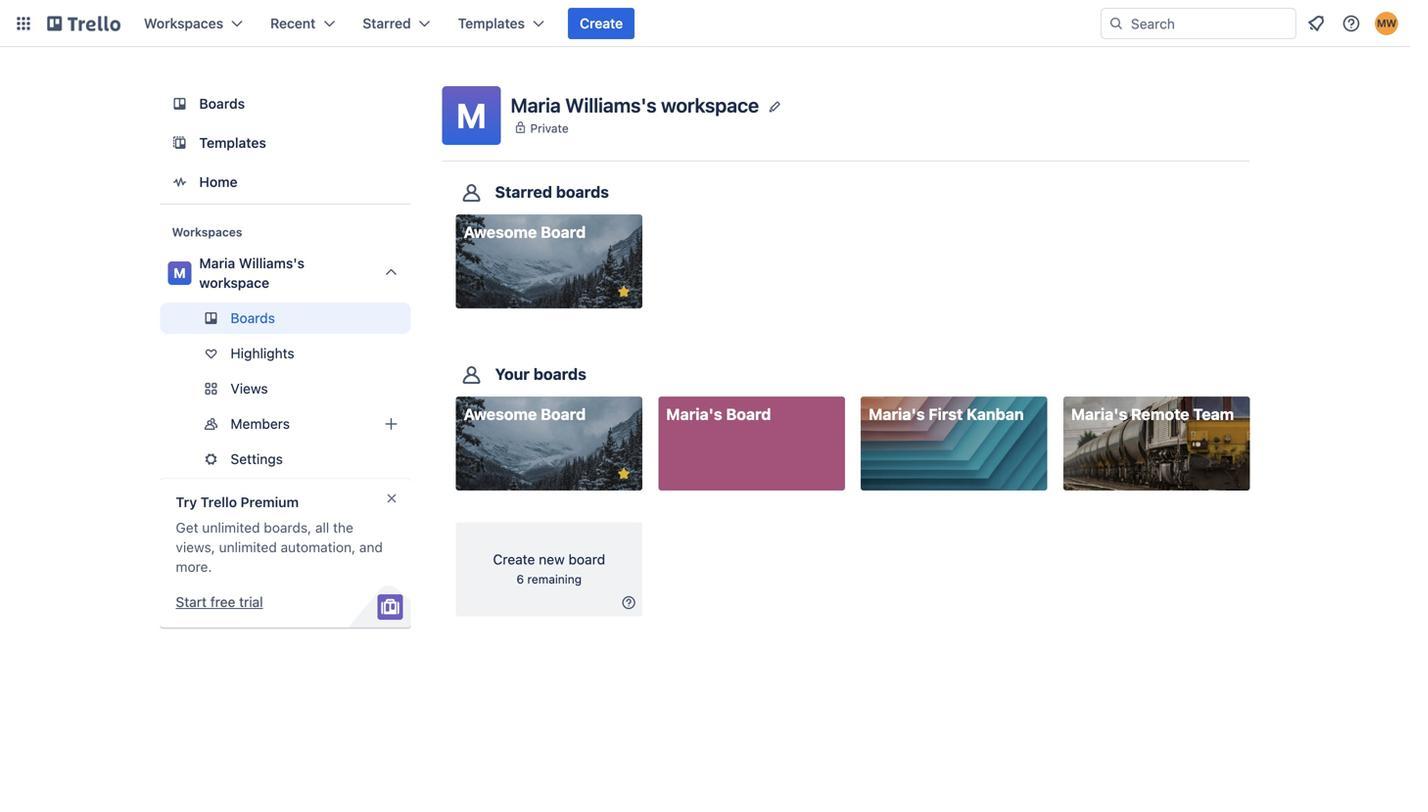Task type: vqa. For each thing, say whether or not it's contained in the screenshot.
first Starred Icon from the bottom
no



Task type: locate. For each thing, give the bounding box(es) containing it.
1 horizontal spatial maria williams's workspace
[[511, 93, 759, 116]]

starred right recent popup button
[[363, 15, 411, 31]]

williams's
[[565, 93, 657, 116], [239, 255, 305, 271]]

create new board 6 remaining
[[493, 551, 606, 586]]

1 maria's from the left
[[666, 405, 723, 424]]

board for 2nd awesome board link's the click to unstar this board. it will be removed from your starred list. image
[[541, 405, 586, 424]]

home link
[[160, 165, 411, 200]]

workspaces up board image
[[144, 15, 223, 31]]

awesome board
[[464, 223, 586, 241], [464, 405, 586, 424]]

new
[[539, 551, 565, 568]]

0 horizontal spatial m
[[174, 265, 186, 281]]

boards
[[199, 96, 245, 112], [231, 310, 275, 326]]

team
[[1194, 405, 1235, 424]]

0 horizontal spatial templates
[[199, 135, 266, 151]]

1 vertical spatial awesome board link
[[456, 397, 643, 491]]

0 vertical spatial click to unstar this board. it will be removed from your starred list. image
[[615, 283, 633, 301]]

workspaces
[[144, 15, 223, 31], [172, 225, 242, 239]]

1 vertical spatial awesome
[[464, 405, 537, 424]]

0 vertical spatial boards link
[[160, 86, 411, 121]]

workspaces down home
[[172, 225, 242, 239]]

1 click to unstar this board. it will be removed from your starred list. image from the top
[[615, 283, 633, 301]]

click to unstar this board. it will be removed from your starred list. image for 2nd awesome board link
[[615, 466, 633, 483]]

premium
[[241, 494, 299, 510]]

more.
[[176, 559, 212, 575]]

templates up home
[[199, 135, 266, 151]]

create inside button
[[580, 15, 623, 31]]

1 vertical spatial workspace
[[199, 275, 269, 291]]

0 vertical spatial awesome board link
[[456, 215, 643, 309]]

1 vertical spatial boards
[[534, 365, 587, 384]]

boards link
[[160, 86, 411, 121], [160, 303, 411, 334]]

boards down private
[[556, 183, 609, 201]]

1 vertical spatial maria williams's workspace
[[199, 255, 305, 291]]

boards
[[556, 183, 609, 201], [534, 365, 587, 384]]

try trello premium get unlimited boards, all the views, unlimited automation, and more.
[[176, 494, 383, 575]]

0 vertical spatial boards
[[556, 183, 609, 201]]

m down "home" image
[[174, 265, 186, 281]]

templates button
[[446, 8, 556, 39]]

0 vertical spatial workspaces
[[144, 15, 223, 31]]

awesome board down starred boards
[[464, 223, 586, 241]]

boards for your boards
[[534, 365, 587, 384]]

maria's board
[[666, 405, 771, 424]]

add image
[[380, 412, 403, 436]]

board
[[569, 551, 606, 568]]

create
[[580, 15, 623, 31], [493, 551, 535, 568]]

views
[[231, 381, 268, 397]]

settings link
[[160, 444, 411, 475]]

templates link
[[160, 125, 411, 161]]

maria down home
[[199, 255, 235, 271]]

click to unstar this board. it will be removed from your starred list. image for second awesome board link from the bottom
[[615, 283, 633, 301]]

maria inside maria williams's workspace
[[199, 255, 235, 271]]

maria's remote team
[[1072, 405, 1235, 424]]

template board image
[[168, 131, 192, 155]]

1 vertical spatial boards link
[[160, 303, 411, 334]]

0 vertical spatial awesome
[[464, 223, 537, 241]]

2 horizontal spatial maria's
[[1072, 405, 1128, 424]]

0 vertical spatial create
[[580, 15, 623, 31]]

starred button
[[351, 8, 442, 39]]

sm image
[[619, 593, 639, 613]]

m left private
[[457, 95, 487, 136]]

1 horizontal spatial williams's
[[565, 93, 657, 116]]

0 vertical spatial templates
[[458, 15, 525, 31]]

primary element
[[0, 0, 1411, 47]]

0 vertical spatial starred
[[363, 15, 411, 31]]

templates up m button
[[458, 15, 525, 31]]

maria's
[[666, 405, 723, 424], [869, 405, 925, 424], [1072, 405, 1128, 424]]

1 horizontal spatial m
[[457, 95, 487, 136]]

settings
[[231, 451, 283, 467]]

create inside create new board 6 remaining
[[493, 551, 535, 568]]

0 vertical spatial awesome board
[[464, 223, 586, 241]]

workspace up the highlights
[[199, 275, 269, 291]]

starred inside dropdown button
[[363, 15, 411, 31]]

1 vertical spatial create
[[493, 551, 535, 568]]

first
[[929, 405, 963, 424]]

0 horizontal spatial maria
[[199, 255, 235, 271]]

0 vertical spatial m
[[457, 95, 487, 136]]

unlimited down trello
[[202, 520, 260, 536]]

maria's board link
[[659, 397, 845, 491]]

awesome
[[464, 223, 537, 241], [464, 405, 537, 424]]

members
[[231, 416, 290, 432]]

1 horizontal spatial templates
[[458, 15, 525, 31]]

boards for starred boards
[[556, 183, 609, 201]]

starred for starred boards
[[495, 183, 552, 201]]

awesome board link
[[456, 215, 643, 309], [456, 397, 643, 491]]

0 horizontal spatial workspace
[[199, 275, 269, 291]]

1 awesome from the top
[[464, 223, 537, 241]]

maria williams's workspace
[[511, 93, 759, 116], [199, 255, 305, 291]]

1 vertical spatial maria
[[199, 255, 235, 271]]

1 horizontal spatial maria's
[[869, 405, 925, 424]]

1 vertical spatial boards
[[231, 310, 275, 326]]

awesome board link down your boards
[[456, 397, 643, 491]]

boards link up highlights link
[[160, 303, 411, 334]]

workspace
[[661, 93, 759, 116], [199, 275, 269, 291]]

0 horizontal spatial starred
[[363, 15, 411, 31]]

maria's for maria's first kanban
[[869, 405, 925, 424]]

1 vertical spatial williams's
[[239, 255, 305, 271]]

0 horizontal spatial maria williams's workspace
[[199, 255, 305, 291]]

automation,
[[281, 539, 356, 555]]

starred
[[363, 15, 411, 31], [495, 183, 552, 201]]

1 vertical spatial click to unstar this board. it will be removed from your starred list. image
[[615, 466, 633, 483]]

maria's for maria's board
[[666, 405, 723, 424]]

m
[[457, 95, 487, 136], [174, 265, 186, 281]]

your boards
[[495, 365, 587, 384]]

1 horizontal spatial create
[[580, 15, 623, 31]]

0 vertical spatial maria williams's workspace
[[511, 93, 759, 116]]

awesome board down the your
[[464, 405, 586, 424]]

templates
[[458, 15, 525, 31], [199, 135, 266, 151]]

williams's up private
[[565, 93, 657, 116]]

1 boards link from the top
[[160, 86, 411, 121]]

maria
[[511, 93, 561, 116], [199, 255, 235, 271]]

starred for starred
[[363, 15, 411, 31]]

boards right the your
[[534, 365, 587, 384]]

maria's inside 'link'
[[869, 405, 925, 424]]

boards right board image
[[199, 96, 245, 112]]

awesome down the your
[[464, 405, 537, 424]]

0 vertical spatial workspace
[[661, 93, 759, 116]]

0 horizontal spatial maria's
[[666, 405, 723, 424]]

1 horizontal spatial starred
[[495, 183, 552, 201]]

maria williams's workspace down create button
[[511, 93, 759, 116]]

0 vertical spatial unlimited
[[202, 520, 260, 536]]

recent button
[[259, 8, 347, 39]]

1 vertical spatial awesome board
[[464, 405, 586, 424]]

1 horizontal spatial maria
[[511, 93, 561, 116]]

workspace down the primary element
[[661, 93, 759, 116]]

2 click to unstar this board. it will be removed from your starred list. image from the top
[[615, 466, 633, 483]]

maria's first kanban link
[[861, 397, 1048, 491]]

workspaces button
[[132, 8, 255, 39]]

starred down private
[[495, 183, 552, 201]]

boards link up templates link at the left top
[[160, 86, 411, 121]]

0 horizontal spatial williams's
[[239, 255, 305, 271]]

2 awesome from the top
[[464, 405, 537, 424]]

unlimited
[[202, 520, 260, 536], [219, 539, 277, 555]]

trello
[[201, 494, 237, 510]]

unlimited down the boards,
[[219, 539, 277, 555]]

awesome down starred boards
[[464, 223, 537, 241]]

start free trial
[[176, 594, 263, 610]]

maria williams's workspace up the highlights
[[199, 255, 305, 291]]

click to unstar this board. it will be removed from your starred list. image
[[615, 283, 633, 301], [615, 466, 633, 483]]

3 maria's from the left
[[1072, 405, 1128, 424]]

1 horizontal spatial workspace
[[661, 93, 759, 116]]

board
[[541, 223, 586, 241], [541, 405, 586, 424], [726, 405, 771, 424]]

2 maria's from the left
[[869, 405, 925, 424]]

boards up the highlights
[[231, 310, 275, 326]]

remaining
[[528, 573, 582, 586]]

awesome board link down starred boards
[[456, 215, 643, 309]]

1 vertical spatial starred
[[495, 183, 552, 201]]

search image
[[1109, 16, 1125, 31]]

0 horizontal spatial create
[[493, 551, 535, 568]]

maria up private
[[511, 93, 561, 116]]

1 vertical spatial m
[[174, 265, 186, 281]]

williams's down home link
[[239, 255, 305, 271]]



Task type: describe. For each thing, give the bounding box(es) containing it.
highlights
[[231, 345, 295, 361]]

Search field
[[1125, 9, 1296, 38]]

williams's inside maria williams's workspace
[[239, 255, 305, 271]]

remote
[[1132, 405, 1190, 424]]

board for second awesome board link from the bottom's the click to unstar this board. it will be removed from your starred list. image
[[541, 223, 586, 241]]

the
[[333, 520, 354, 536]]

0 vertical spatial williams's
[[565, 93, 657, 116]]

views,
[[176, 539, 215, 555]]

m inside button
[[457, 95, 487, 136]]

open information menu image
[[1342, 14, 1362, 33]]

home image
[[168, 170, 192, 194]]

recent
[[270, 15, 316, 31]]

start free trial button
[[176, 593, 263, 612]]

1 vertical spatial templates
[[199, 135, 266, 151]]

6
[[517, 573, 524, 586]]

all
[[315, 520, 329, 536]]

get
[[176, 520, 198, 536]]

back to home image
[[47, 8, 120, 39]]

create for create
[[580, 15, 623, 31]]

1 awesome board link from the top
[[456, 215, 643, 309]]

2 awesome board link from the top
[[456, 397, 643, 491]]

members link
[[160, 408, 411, 440]]

m button
[[442, 86, 501, 145]]

board image
[[168, 92, 192, 116]]

create button
[[568, 8, 635, 39]]

trial
[[239, 594, 263, 610]]

free
[[210, 594, 236, 610]]

workspaces inside "dropdown button"
[[144, 15, 223, 31]]

create for create new board 6 remaining
[[493, 551, 535, 568]]

and
[[359, 539, 383, 555]]

templates inside popup button
[[458, 15, 525, 31]]

views link
[[160, 373, 411, 405]]

maria's remote team link
[[1064, 397, 1250, 491]]

home
[[199, 174, 238, 190]]

kanban
[[967, 405, 1024, 424]]

maria williams (mariawilliams94) image
[[1375, 12, 1399, 35]]

1 vertical spatial unlimited
[[219, 539, 277, 555]]

awesome for second awesome board link from the bottom
[[464, 223, 537, 241]]

private
[[530, 121, 569, 135]]

0 vertical spatial maria
[[511, 93, 561, 116]]

workspace inside maria williams's workspace
[[199, 275, 269, 291]]

1 awesome board from the top
[[464, 223, 586, 241]]

highlights link
[[160, 338, 411, 369]]

maria's first kanban
[[869, 405, 1024, 424]]

try
[[176, 494, 197, 510]]

start
[[176, 594, 207, 610]]

2 awesome board from the top
[[464, 405, 586, 424]]

maria's for maria's remote team
[[1072, 405, 1128, 424]]

boards,
[[264, 520, 312, 536]]

0 notifications image
[[1305, 12, 1328, 35]]

awesome for 2nd awesome board link
[[464, 405, 537, 424]]

0 vertical spatial boards
[[199, 96, 245, 112]]

1 vertical spatial workspaces
[[172, 225, 242, 239]]

starred boards
[[495, 183, 609, 201]]

your
[[495, 365, 530, 384]]

2 boards link from the top
[[160, 303, 411, 334]]



